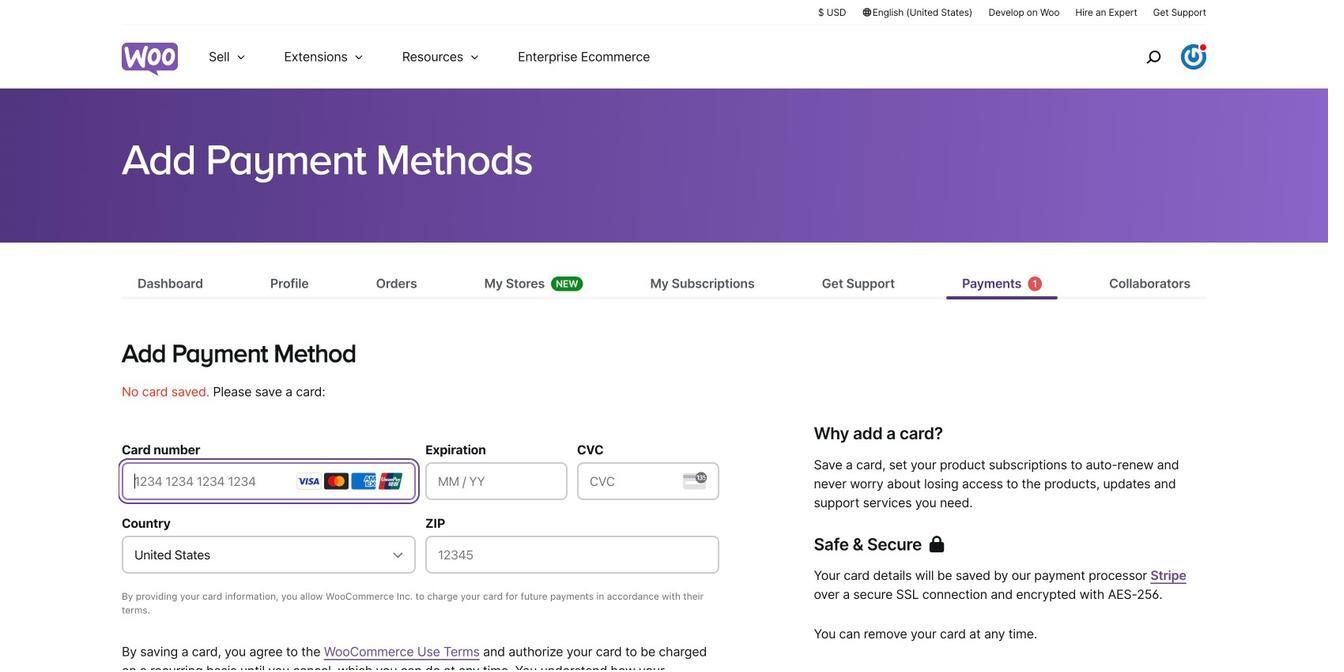 Task type: locate. For each thing, give the bounding box(es) containing it.
search image
[[1141, 44, 1166, 70]]

lock image
[[930, 536, 944, 552]]



Task type: vqa. For each thing, say whether or not it's contained in the screenshot.
success
no



Task type: describe. For each thing, give the bounding box(es) containing it.
service navigation menu element
[[1112, 31, 1206, 83]]

open account menu image
[[1181, 44, 1206, 70]]



